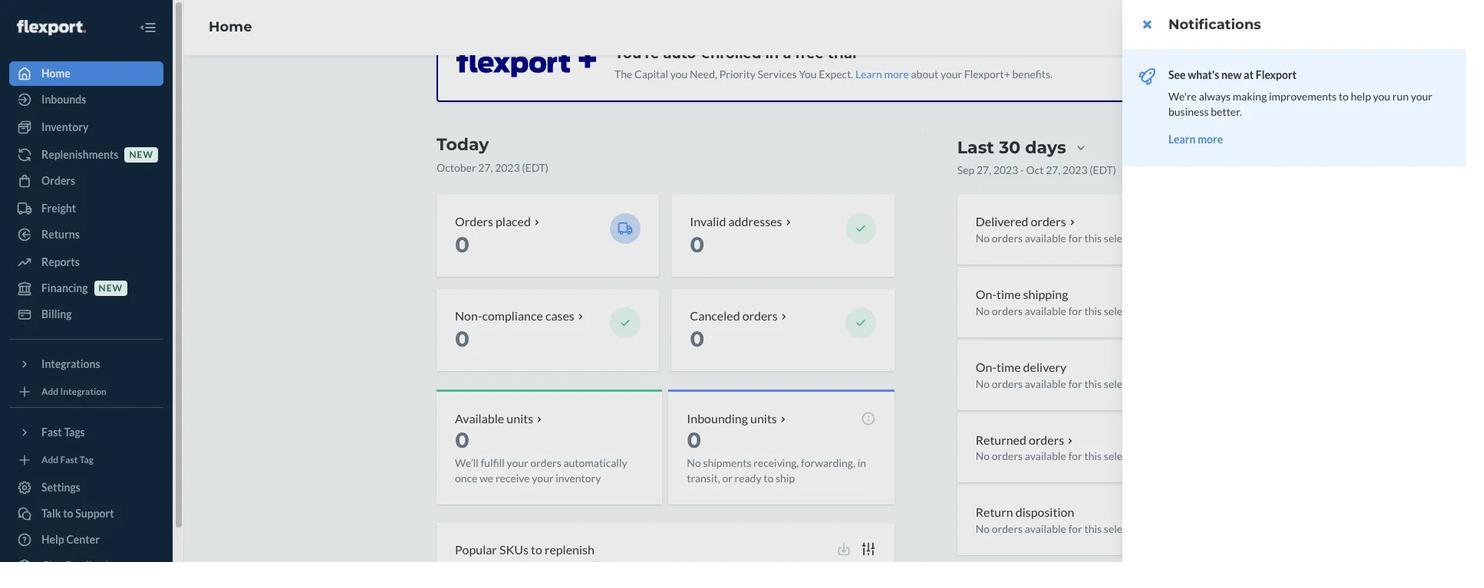 Task type: describe. For each thing, give the bounding box(es) containing it.
making
[[1233, 90, 1267, 103]]

your
[[1411, 90, 1433, 103]]

more
[[1198, 133, 1223, 146]]

we're always making improvements to help you run your business better.
[[1169, 90, 1433, 118]]

improvements
[[1269, 90, 1337, 103]]

close image
[[1143, 18, 1151, 31]]

help
[[1351, 90, 1371, 103]]

notifications
[[1169, 16, 1261, 33]]

new
[[1222, 68, 1242, 81]]



Task type: vqa. For each thing, say whether or not it's contained in the screenshot.
our
no



Task type: locate. For each thing, give the bounding box(es) containing it.
we're
[[1169, 90, 1197, 103]]

learn more link
[[1169, 133, 1223, 146]]

better.
[[1211, 105, 1242, 118]]

at
[[1244, 68, 1254, 81]]

to
[[1339, 90, 1349, 103]]

business
[[1169, 105, 1209, 118]]

see
[[1169, 68, 1186, 81]]

what's
[[1188, 68, 1220, 81]]

run
[[1393, 90, 1409, 103]]

learn
[[1169, 133, 1196, 146]]

learn more
[[1169, 133, 1223, 146]]

see what's new at flexport
[[1169, 68, 1297, 81]]

always
[[1199, 90, 1231, 103]]

you
[[1373, 90, 1391, 103]]

flexport
[[1256, 68, 1297, 81]]



